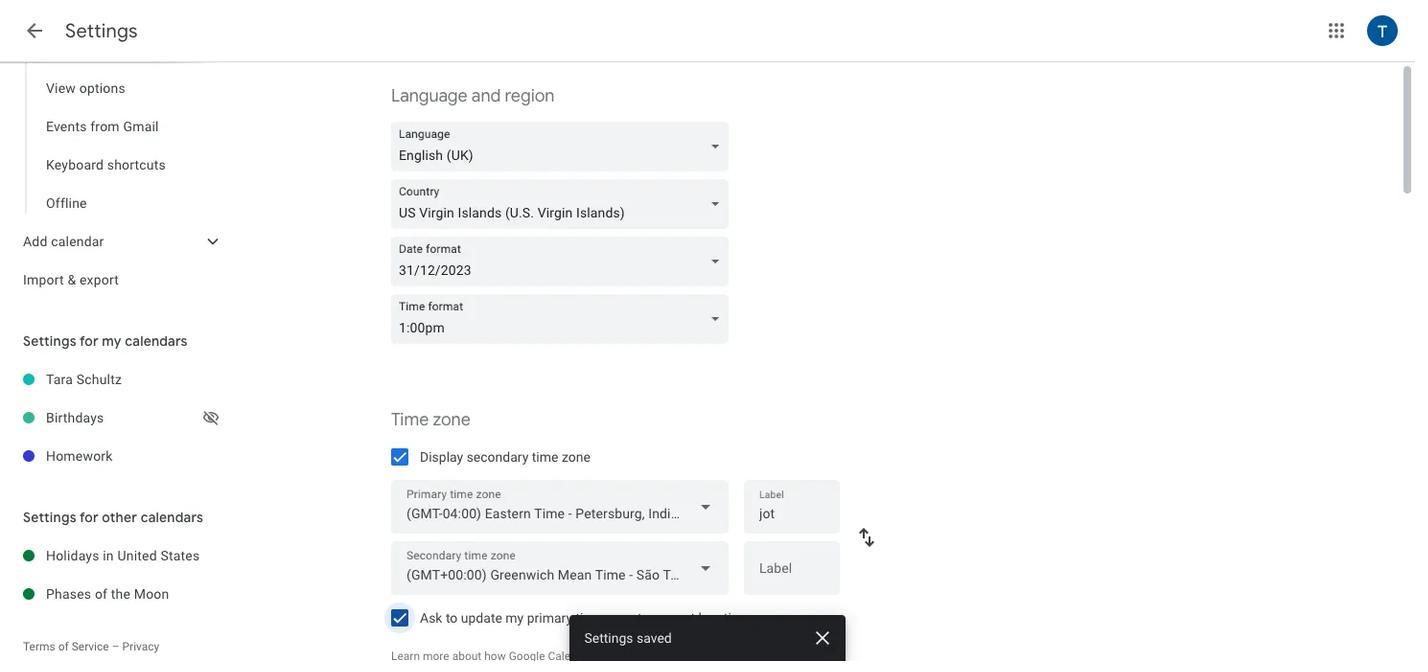 Task type: locate. For each thing, give the bounding box(es) containing it.
1 horizontal spatial zone
[[562, 450, 591, 465]]

1 vertical spatial for
[[80, 509, 99, 527]]

holidays in united states tree item
[[0, 537, 230, 576]]

tara
[[46, 372, 73, 388]]

events
[[46, 119, 87, 134]]

homework
[[46, 449, 113, 464]]

zone up display
[[433, 410, 471, 432]]

saved
[[637, 631, 673, 647]]

0 horizontal spatial my
[[102, 333, 122, 350]]

None field
[[391, 122, 737, 172], [391, 179, 737, 229], [391, 237, 737, 287], [391, 295, 737, 344], [391, 481, 729, 534], [391, 542, 729, 596], [391, 122, 737, 172], [391, 179, 737, 229], [391, 237, 737, 287], [391, 295, 737, 344], [391, 481, 729, 534], [391, 542, 729, 596]]

0 horizontal spatial to
[[446, 611, 458, 626]]

settings
[[65, 19, 138, 43], [23, 333, 76, 350], [23, 509, 76, 527], [585, 631, 634, 647]]

calendars for settings for other calendars
[[141, 509, 203, 527]]

1 to from the left
[[446, 611, 458, 626]]

0 vertical spatial calendars
[[125, 333, 188, 350]]

of inside phases of the moon link
[[95, 587, 108, 602]]

zone right "secondary"
[[562, 450, 591, 465]]

phases of the moon link
[[46, 576, 230, 614]]

0 vertical spatial of
[[95, 587, 108, 602]]

1 vertical spatial calendars
[[141, 509, 203, 527]]

to
[[446, 611, 458, 626], [638, 611, 650, 626]]

my right update in the bottom left of the page
[[506, 611, 524, 626]]

states
[[161, 549, 200, 564]]

&
[[68, 272, 76, 288]]

2 vertical spatial zone
[[606, 611, 635, 626]]

settings heading
[[65, 19, 138, 43]]

phases of the moon tree item
[[0, 576, 230, 614]]

offline
[[46, 196, 87, 211]]

display secondary time zone
[[420, 450, 591, 465]]

location
[[699, 611, 747, 626]]

terms of service – privacy
[[23, 641, 159, 654]]

calendars up "tara schultz" tree item
[[125, 333, 188, 350]]

schultz
[[76, 372, 122, 388]]

0 horizontal spatial time
[[532, 450, 559, 465]]

to right 'ask'
[[446, 611, 458, 626]]

0 horizontal spatial of
[[58, 641, 69, 654]]

settings up tara
[[23, 333, 76, 350]]

time zone
[[391, 410, 471, 432]]

tara schultz
[[46, 372, 122, 388]]

0 horizontal spatial zone
[[433, 410, 471, 432]]

phases of the moon
[[46, 587, 169, 602]]

for
[[80, 333, 99, 350], [80, 509, 99, 527]]

1 vertical spatial of
[[58, 641, 69, 654]]

2 for from the top
[[80, 509, 99, 527]]

calendars for settings for my calendars
[[125, 333, 188, 350]]

tree
[[0, 0, 230, 299]]

settings saved
[[585, 631, 673, 647]]

0 vertical spatial zone
[[433, 410, 471, 432]]

1 horizontal spatial to
[[638, 611, 650, 626]]

swap time zones image
[[856, 527, 879, 550]]

0 vertical spatial for
[[80, 333, 99, 350]]

settings down ask to update my primary time zone to current location
[[585, 631, 634, 647]]

of left the
[[95, 587, 108, 602]]

import
[[23, 272, 64, 288]]

time
[[532, 450, 559, 465], [576, 611, 603, 626]]

tree item
[[0, 31, 230, 69]]

primary
[[527, 611, 573, 626]]

1 for from the top
[[80, 333, 99, 350]]

zone up settings saved
[[606, 611, 635, 626]]

1 horizontal spatial time
[[576, 611, 603, 626]]

1 vertical spatial time
[[576, 611, 603, 626]]

language
[[391, 85, 468, 107]]

settings up options at the left of the page
[[65, 19, 138, 43]]

of right terms
[[58, 641, 69, 654]]

my
[[102, 333, 122, 350], [506, 611, 524, 626]]

calendars
[[125, 333, 188, 350], [141, 509, 203, 527]]

to up saved
[[638, 611, 650, 626]]

of
[[95, 587, 108, 602], [58, 641, 69, 654]]

birthdays
[[46, 411, 104, 426]]

calendar
[[51, 234, 104, 249]]

region
[[505, 85, 555, 107]]

settings up holidays on the left bottom
[[23, 509, 76, 527]]

add
[[23, 234, 48, 249]]

birthdays link
[[46, 399, 200, 437]]

view options
[[46, 81, 126, 96]]

time right primary
[[576, 611, 603, 626]]

1 vertical spatial my
[[506, 611, 524, 626]]

for up tara schultz
[[80, 333, 99, 350]]

go back image
[[23, 19, 46, 42]]

for left other
[[80, 509, 99, 527]]

settings for my calendars
[[23, 333, 188, 350]]

options
[[79, 81, 126, 96]]

settings for settings for other calendars
[[23, 509, 76, 527]]

update
[[461, 611, 503, 626]]

0 vertical spatial time
[[532, 450, 559, 465]]

my up "tara schultz" tree item
[[102, 333, 122, 350]]

1 horizontal spatial of
[[95, 587, 108, 602]]

time
[[391, 410, 429, 432]]

group containing view options
[[0, 0, 230, 223]]

events from gmail
[[46, 119, 159, 134]]

tree containing view options
[[0, 0, 230, 299]]

time right "secondary"
[[532, 450, 559, 465]]

privacy link
[[122, 641, 159, 654]]

current
[[653, 611, 696, 626]]

2 to from the left
[[638, 611, 650, 626]]

zone
[[433, 410, 471, 432], [562, 450, 591, 465], [606, 611, 635, 626]]

settings for settings saved
[[585, 631, 634, 647]]

group
[[0, 0, 230, 223]]

keyboard
[[46, 157, 104, 173]]

for for other
[[80, 509, 99, 527]]

from
[[90, 119, 120, 134]]

calendars up 'states'
[[141, 509, 203, 527]]

other
[[102, 509, 137, 527]]

settings for other calendars tree
[[0, 537, 230, 614]]



Task type: describe. For each thing, give the bounding box(es) containing it.
service
[[72, 641, 109, 654]]

view
[[46, 81, 76, 96]]

export
[[80, 272, 119, 288]]

of for the
[[95, 587, 108, 602]]

holidays in united states
[[46, 549, 200, 564]]

of for service
[[58, 641, 69, 654]]

keyboard shortcuts
[[46, 157, 166, 173]]

Label for primary time zone. text field
[[760, 501, 825, 528]]

ask to update my primary time zone to current location
[[420, 611, 747, 626]]

0 vertical spatial my
[[102, 333, 122, 350]]

settings for my calendars tree
[[0, 361, 230, 476]]

birthdays tree item
[[0, 399, 230, 437]]

holidays
[[46, 549, 99, 564]]

–
[[112, 641, 119, 654]]

holidays in united states link
[[46, 537, 230, 576]]

phases
[[46, 587, 91, 602]]

ask
[[420, 611, 443, 626]]

moon
[[134, 587, 169, 602]]

privacy
[[122, 641, 159, 654]]

secondary
[[467, 450, 529, 465]]

display
[[420, 450, 464, 465]]

terms
[[23, 641, 55, 654]]

shortcuts
[[107, 157, 166, 173]]

Label for secondary time zone. text field
[[760, 562, 825, 589]]

in
[[103, 549, 114, 564]]

1 vertical spatial zone
[[562, 450, 591, 465]]

import & export
[[23, 272, 119, 288]]

2 horizontal spatial zone
[[606, 611, 635, 626]]

terms of service link
[[23, 641, 109, 654]]

settings for settings for my calendars
[[23, 333, 76, 350]]

the
[[111, 587, 131, 602]]

homework link
[[46, 437, 230, 476]]

add calendar
[[23, 234, 104, 249]]

homework tree item
[[0, 437, 230, 476]]

tara schultz tree item
[[0, 361, 230, 399]]

united
[[117, 549, 157, 564]]

gmail
[[123, 119, 159, 134]]

and
[[472, 85, 501, 107]]

1 horizontal spatial my
[[506, 611, 524, 626]]

language and region
[[391, 85, 555, 107]]

settings for settings
[[65, 19, 138, 43]]

for for my
[[80, 333, 99, 350]]

settings for other calendars
[[23, 509, 203, 527]]



Task type: vqa. For each thing, say whether or not it's contained in the screenshot.
Privacy link
yes



